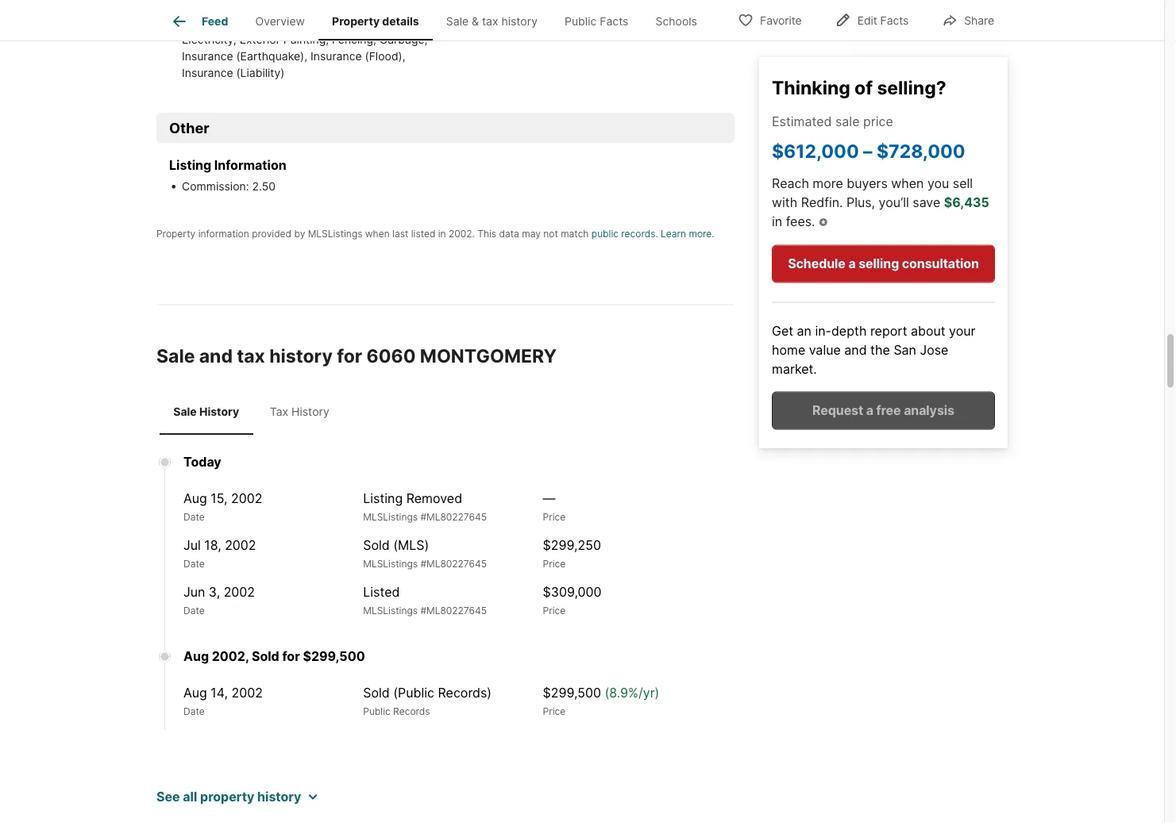 Task type: vqa. For each thing, say whether or not it's contained in the screenshot.


Task type: describe. For each thing, give the bounding box(es) containing it.
schedule
[[788, 256, 846, 272]]

favorite button
[[724, 4, 815, 36]]

15,
[[211, 491, 228, 506]]

estimated sale price
[[772, 113, 893, 129]]

montgomery
[[420, 345, 557, 367]]

selling
[[859, 256, 899, 272]]

jose
[[920, 343, 949, 358]]

2002 for aug 15, 2002
[[231, 491, 262, 506]]

aug 15, 2002 date
[[183, 491, 262, 523]]

tab list for edit facts button
[[156, 0, 724, 41]]

jun
[[183, 585, 205, 600]]

an
[[797, 324, 812, 339]]

schools tab
[[642, 2, 711, 41]]

sale for sale & tax history
[[446, 14, 469, 28]]

commission:
[[182, 180, 249, 193]]

mlslistings inside sold (mls) mlslistings #ml80227645
[[363, 558, 418, 570]]

learn
[[661, 228, 686, 239]]

listing information commission: 2.50
[[169, 158, 286, 193]]

tab list for see all property history dropdown button on the left of page
[[156, 390, 349, 435]]

you'll
[[879, 195, 909, 210]]

property for property information provided by mlslistings  when last listed in 2002. this data may not match public records . learn more.
[[156, 228, 196, 239]]

sold for sold (mls)
[[363, 538, 390, 553]]

share
[[964, 14, 994, 27]]

request a free analysis
[[813, 403, 955, 419]]

2002,
[[212, 649, 249, 664]]

property for property details
[[332, 14, 380, 28]]

schools
[[656, 14, 697, 28]]

in-
[[815, 324, 832, 339]]

2002 for jul 18, 2002
[[225, 538, 256, 553]]

date for jun 3, 2002
[[183, 605, 205, 617]]

sale history
[[173, 405, 239, 419]]

see all property history
[[156, 789, 301, 805]]

2.50
[[252, 180, 276, 193]]

plus,
[[847, 195, 875, 210]]

jun 3, 2002 date
[[183, 585, 255, 617]]

overview tab
[[242, 2, 319, 41]]

feed link
[[170, 12, 228, 31]]

removed
[[406, 491, 462, 506]]

with
[[772, 195, 798, 210]]

aug for aug 15, 2002 date
[[183, 491, 207, 506]]

sale & tax history
[[446, 14, 538, 28]]

2002 for jun 3, 2002
[[224, 585, 255, 600]]

market.
[[772, 362, 817, 377]]

$6,435 in fees.
[[772, 195, 990, 229]]

share button
[[929, 4, 1008, 36]]

in inside '$6,435 in fees.'
[[772, 214, 783, 229]]

records
[[621, 228, 656, 239]]

#ml80227645 for removed
[[421, 511, 487, 523]]

data
[[499, 228, 519, 239]]

$299,250
[[543, 538, 601, 553]]

history for and
[[269, 345, 333, 367]]

—
[[543, 491, 556, 506]]

0 horizontal spatial in
[[438, 228, 446, 239]]

sale
[[836, 113, 860, 129]]

listed
[[363, 585, 400, 600]]

price for $299,250
[[543, 558, 566, 570]]

3,
[[209, 585, 220, 600]]

–
[[863, 140, 873, 162]]

edit
[[858, 14, 877, 27]]

all
[[183, 789, 197, 805]]

mlslistings inside listed mlslistings #ml80227645
[[363, 605, 418, 617]]

property
[[200, 789, 254, 805]]

free
[[877, 403, 901, 419]]

0 horizontal spatial $299,500
[[303, 649, 365, 664]]

reach more buyers when you sell with redfin. plus, you'll save
[[772, 176, 973, 210]]

fees.
[[786, 214, 815, 229]]

you
[[928, 176, 949, 191]]

selling?
[[877, 76, 947, 98]]

property details
[[332, 14, 419, 28]]

price inside $299,500 (8.9%/yr) price
[[543, 706, 566, 718]]

facts for edit facts
[[881, 14, 909, 27]]

history for tax history
[[292, 405, 329, 419]]

sale & tax history tab
[[433, 2, 551, 41]]

aug 14, 2002 date
[[183, 685, 263, 718]]

a for schedule
[[849, 256, 856, 272]]

history for all
[[257, 789, 301, 805]]

the
[[871, 343, 890, 358]]

mlslistings inside the "listing removed mlslistings #ml80227645"
[[363, 511, 418, 523]]

a for request
[[866, 403, 874, 419]]

schedule a selling consultation
[[788, 256, 979, 272]]

#ml80227645 for (mls)
[[421, 558, 487, 570]]

not
[[543, 228, 558, 239]]

feed
[[202, 14, 228, 28]]

aug 2002, sold for $299,500
[[183, 649, 365, 664]]

public inside sold (public records) public records
[[363, 706, 391, 718]]

edit facts button
[[822, 4, 922, 36]]

sale and tax history for 6060 montgomery
[[156, 345, 557, 367]]

information
[[198, 228, 249, 239]]

request a free analysis button
[[772, 392, 995, 430]]

&
[[472, 14, 479, 28]]

$612,000 – $728,000
[[772, 140, 966, 162]]

records
[[393, 706, 430, 718]]

other
[[169, 119, 209, 137]]

get
[[772, 324, 794, 339]]

(public
[[393, 685, 434, 701]]

thinking
[[772, 76, 851, 98]]

(mls)
[[393, 538, 429, 553]]

public facts tab
[[551, 2, 642, 41]]

may
[[522, 228, 541, 239]]

value
[[809, 343, 841, 358]]

home
[[772, 343, 806, 358]]

tax for and
[[237, 345, 265, 367]]

listing for listing information
[[169, 158, 211, 173]]

$6,435
[[944, 195, 990, 210]]

information
[[214, 158, 286, 173]]

thinking of selling?
[[772, 76, 947, 98]]



Task type: locate. For each thing, give the bounding box(es) containing it.
property left details
[[332, 14, 380, 28]]

2 vertical spatial sale
[[173, 405, 197, 419]]

report
[[870, 324, 907, 339]]

tax for &
[[482, 14, 498, 28]]

favorite
[[760, 14, 802, 27]]

save
[[913, 195, 941, 210]]

0 vertical spatial sale
[[446, 14, 469, 28]]

#ml80227645 inside sold (mls) mlslistings #ml80227645
[[421, 558, 487, 570]]

provided
[[252, 228, 292, 239]]

3 price from the top
[[543, 605, 566, 617]]

public facts
[[565, 14, 629, 28]]

records)
[[438, 685, 492, 701]]

price
[[863, 113, 893, 129]]

0 vertical spatial sold
[[363, 538, 390, 553]]

2 date from the top
[[183, 558, 205, 570]]

2 vertical spatial #ml80227645
[[421, 605, 487, 617]]

4 price from the top
[[543, 706, 566, 718]]

of
[[855, 76, 873, 98]]

for
[[337, 345, 362, 367], [282, 649, 300, 664]]

history right property at bottom
[[257, 789, 301, 805]]

history right tax
[[292, 405, 329, 419]]

0 horizontal spatial for
[[282, 649, 300, 664]]

listing left removed
[[363, 491, 403, 506]]

2 history from the left
[[292, 405, 329, 419]]

0 vertical spatial aug
[[183, 491, 207, 506]]

0 vertical spatial a
[[849, 256, 856, 272]]

1 vertical spatial public
[[363, 706, 391, 718]]

1 vertical spatial aug
[[183, 649, 209, 664]]

sold
[[363, 538, 390, 553], [252, 649, 279, 664], [363, 685, 390, 701]]

tax history tab
[[253, 393, 346, 432]]

1 aug from the top
[[183, 491, 207, 506]]

date inside jul 18, 2002 date
[[183, 558, 205, 570]]

history right &
[[502, 14, 538, 28]]

0 horizontal spatial when
[[365, 228, 390, 239]]

for left "6060"
[[337, 345, 362, 367]]

price inside $299,250 price
[[543, 558, 566, 570]]

listing removed mlslistings #ml80227645
[[363, 491, 487, 523]]

estimated
[[772, 113, 832, 129]]

sale for sale history
[[173, 405, 197, 419]]

0 horizontal spatial facts
[[600, 14, 629, 28]]

#ml80227645 down sold (mls) mlslistings #ml80227645
[[421, 605, 487, 617]]

san jose market.
[[772, 343, 949, 377]]

2002 for aug 14, 2002
[[232, 685, 263, 701]]

#ml80227645 inside listed mlslistings #ml80227645
[[421, 605, 487, 617]]

2002 inside jul 18, 2002 date
[[225, 538, 256, 553]]

facts inside button
[[881, 14, 909, 27]]

2002 inside aug 15, 2002 date
[[231, 491, 262, 506]]

sale left &
[[446, 14, 469, 28]]

6060
[[367, 345, 416, 367]]

sale up 'today'
[[173, 405, 197, 419]]

1 vertical spatial listing
[[363, 491, 403, 506]]

1 tab list from the top
[[156, 0, 724, 41]]

sale inside sale & tax history tab
[[446, 14, 469, 28]]

and up 'sale history'
[[199, 345, 233, 367]]

and
[[845, 343, 867, 358], [199, 345, 233, 367]]

jul
[[183, 538, 201, 553]]

aug inside aug 14, 2002 date
[[183, 685, 207, 701]]

0 horizontal spatial and
[[199, 345, 233, 367]]

1 horizontal spatial for
[[337, 345, 362, 367]]

0 horizontal spatial property
[[156, 228, 196, 239]]

history up 'today'
[[199, 405, 239, 419]]

a left selling
[[849, 256, 856, 272]]

mlslistings down "listed"
[[363, 605, 418, 617]]

1 #ml80227645 from the top
[[421, 511, 487, 523]]

sold inside sold (mls) mlslistings #ml80227645
[[363, 538, 390, 553]]

aug left 2002,
[[183, 649, 209, 664]]

3 aug from the top
[[183, 685, 207, 701]]

aug for aug 14, 2002 date
[[183, 685, 207, 701]]

0 vertical spatial public
[[565, 14, 597, 28]]

history inside dropdown button
[[257, 789, 301, 805]]

public
[[565, 14, 597, 28], [363, 706, 391, 718]]

listing inside "listing information commission: 2.50"
[[169, 158, 211, 173]]

0 vertical spatial tab list
[[156, 0, 724, 41]]

sold right 2002,
[[252, 649, 279, 664]]

date inside aug 15, 2002 date
[[183, 511, 205, 523]]

0 vertical spatial tax
[[482, 14, 498, 28]]

2002
[[231, 491, 262, 506], [225, 538, 256, 553], [224, 585, 255, 600], [232, 685, 263, 701]]

1 date from the top
[[183, 511, 205, 523]]

2 aug from the top
[[183, 649, 209, 664]]

details
[[382, 14, 419, 28]]

2002 right 3,
[[224, 585, 255, 600]]

$728,000
[[877, 140, 966, 162]]

1 vertical spatial tax
[[237, 345, 265, 367]]

tab list containing feed
[[156, 0, 724, 41]]

1 horizontal spatial tax
[[482, 14, 498, 28]]

1 horizontal spatial when
[[891, 176, 924, 191]]

1 vertical spatial $299,500
[[543, 685, 601, 701]]

0 vertical spatial for
[[337, 345, 362, 367]]

2 vertical spatial history
[[257, 789, 301, 805]]

a inside button
[[849, 256, 856, 272]]

analysis
[[904, 403, 955, 419]]

more
[[813, 176, 843, 191]]

.
[[656, 228, 658, 239]]

sale for sale and tax history for 6060 montgomery
[[156, 345, 195, 367]]

sale history tab
[[160, 393, 253, 432]]

4 date from the top
[[183, 706, 205, 718]]

listing for listing removed
[[363, 491, 403, 506]]

1 horizontal spatial a
[[866, 403, 874, 419]]

history for sale history
[[199, 405, 239, 419]]

0 horizontal spatial tax
[[237, 345, 265, 367]]

public inside "tab"
[[565, 14, 597, 28]]

(8.9%/yr)
[[605, 685, 660, 701]]

aug
[[183, 491, 207, 506], [183, 649, 209, 664], [183, 685, 207, 701]]

1 horizontal spatial history
[[292, 405, 329, 419]]

#ml80227645 down (mls)
[[421, 558, 487, 570]]

tax up 'sale history'
[[237, 345, 265, 367]]

aug left 15,
[[183, 491, 207, 506]]

1 horizontal spatial and
[[845, 343, 867, 358]]

when inside reach more buyers when you sell with redfin. plus, you'll save
[[891, 176, 924, 191]]

#ml80227645 inside the "listing removed mlslistings #ml80227645"
[[421, 511, 487, 523]]

depth
[[832, 324, 867, 339]]

history
[[502, 14, 538, 28], [269, 345, 333, 367], [257, 789, 301, 805]]

3 #ml80227645 from the top
[[421, 605, 487, 617]]

1 horizontal spatial public
[[565, 14, 597, 28]]

1 horizontal spatial facts
[[881, 14, 909, 27]]

see
[[156, 789, 180, 805]]

2002 inside aug 14, 2002 date
[[232, 685, 263, 701]]

1 horizontal spatial listing
[[363, 491, 403, 506]]

1 vertical spatial when
[[365, 228, 390, 239]]

history up the "tax history"
[[269, 345, 333, 367]]

1 vertical spatial sale
[[156, 345, 195, 367]]

$309,000
[[543, 585, 602, 600]]

tax history
[[270, 405, 329, 419]]

2 vertical spatial sold
[[363, 685, 390, 701]]

san
[[894, 343, 917, 358]]

mlslistings down (mls)
[[363, 558, 418, 570]]

sold left (public
[[363, 685, 390, 701]]

about
[[911, 324, 946, 339]]

0 vertical spatial history
[[502, 14, 538, 28]]

2002 inside jun 3, 2002 date
[[224, 585, 255, 600]]

0 horizontal spatial history
[[199, 405, 239, 419]]

sold left (mls)
[[363, 538, 390, 553]]

history for &
[[502, 14, 538, 28]]

0 horizontal spatial listing
[[169, 158, 211, 173]]

facts left schools
[[600, 14, 629, 28]]

request
[[813, 403, 863, 419]]

18,
[[204, 538, 221, 553]]

date for jul 18, 2002
[[183, 558, 205, 570]]

1 price from the top
[[543, 511, 566, 523]]

1 vertical spatial #ml80227645
[[421, 558, 487, 570]]

0 vertical spatial #ml80227645
[[421, 511, 487, 523]]

this
[[478, 228, 497, 239]]

2002 right 15,
[[231, 491, 262, 506]]

1 vertical spatial history
[[269, 345, 333, 367]]

today
[[183, 454, 221, 470]]

a left free
[[866, 403, 874, 419]]

1 vertical spatial a
[[866, 403, 874, 419]]

date for aug 14, 2002
[[183, 706, 205, 718]]

history
[[199, 405, 239, 419], [292, 405, 329, 419]]

mlslistings up (mls)
[[363, 511, 418, 523]]

1 vertical spatial property
[[156, 228, 196, 239]]

3 date from the top
[[183, 605, 205, 617]]

see all property history button
[[156, 788, 317, 807]]

by
[[294, 228, 305, 239]]

facts for public facts
[[600, 14, 629, 28]]

date inside jun 3, 2002 date
[[183, 605, 205, 617]]

0 vertical spatial property
[[332, 14, 380, 28]]

schedule a selling consultation button
[[772, 245, 995, 283]]

when left last
[[365, 228, 390, 239]]

more.
[[689, 228, 715, 239]]

when up you'll
[[891, 176, 924, 191]]

2 tab list from the top
[[156, 390, 349, 435]]

0 vertical spatial listing
[[169, 158, 211, 173]]

date inside aug 14, 2002 date
[[183, 706, 205, 718]]

and inside get an in-depth report about your home value and the
[[845, 343, 867, 358]]

$309,000 price
[[543, 585, 602, 617]]

2 vertical spatial aug
[[183, 685, 207, 701]]

consultation
[[902, 256, 979, 272]]

$612,000
[[772, 140, 859, 162]]

history inside tab
[[502, 14, 538, 28]]

in down with
[[772, 214, 783, 229]]

aug left 14,
[[183, 685, 207, 701]]

#ml80227645 down removed
[[421, 511, 487, 523]]

property inside tab
[[332, 14, 380, 28]]

1 vertical spatial sold
[[252, 649, 279, 664]]

date for aug 15, 2002
[[183, 511, 205, 523]]

sale inside sale history tab
[[173, 405, 197, 419]]

tab list containing sale history
[[156, 390, 349, 435]]

when
[[891, 176, 924, 191], [365, 228, 390, 239]]

0 horizontal spatial a
[[849, 256, 856, 272]]

overview
[[255, 14, 305, 28]]

date
[[183, 511, 205, 523], [183, 558, 205, 570], [183, 605, 205, 617], [183, 706, 205, 718]]

your
[[949, 324, 976, 339]]

match
[[561, 228, 589, 239]]

listing up commission:
[[169, 158, 211, 173]]

1 history from the left
[[199, 405, 239, 419]]

last
[[392, 228, 409, 239]]

aug for aug 2002, sold for $299,500
[[183, 649, 209, 664]]

1 vertical spatial tab list
[[156, 390, 349, 435]]

2002 right 14,
[[232, 685, 263, 701]]

tax
[[482, 14, 498, 28], [237, 345, 265, 367]]

edit facts
[[858, 14, 909, 27]]

$299,500 inside $299,500 (8.9%/yr) price
[[543, 685, 601, 701]]

tab list
[[156, 0, 724, 41], [156, 390, 349, 435]]

property left information
[[156, 228, 196, 239]]

and down depth
[[845, 343, 867, 358]]

price inside $309,000 price
[[543, 605, 566, 617]]

facts inside "tab"
[[600, 14, 629, 28]]

0 vertical spatial $299,500
[[303, 649, 365, 664]]

price for $309,000
[[543, 605, 566, 617]]

sale up 'sale history'
[[156, 345, 195, 367]]

aug inside aug 15, 2002 date
[[183, 491, 207, 506]]

tax inside tab
[[482, 14, 498, 28]]

1 horizontal spatial property
[[332, 14, 380, 28]]

public
[[592, 228, 619, 239]]

tax
[[270, 405, 288, 419]]

get an in-depth report about your home value and the
[[772, 324, 976, 358]]

mlslistings right by on the left top
[[308, 228, 363, 239]]

2 price from the top
[[543, 558, 566, 570]]

listing inside the "listing removed mlslistings #ml80227645"
[[363, 491, 403, 506]]

2 #ml80227645 from the top
[[421, 558, 487, 570]]

0 vertical spatial when
[[891, 176, 924, 191]]

1 horizontal spatial in
[[772, 214, 783, 229]]

facts right edit
[[881, 14, 909, 27]]

property details tab
[[319, 2, 433, 41]]

listed
[[411, 228, 436, 239]]

0 horizontal spatial public
[[363, 706, 391, 718]]

in right listed
[[438, 228, 446, 239]]

sold inside sold (public records) public records
[[363, 685, 390, 701]]

price for —
[[543, 511, 566, 523]]

a inside button
[[866, 403, 874, 419]]

2002 right '18,'
[[225, 538, 256, 553]]

1 vertical spatial for
[[282, 649, 300, 664]]

1 horizontal spatial $299,500
[[543, 685, 601, 701]]

a
[[849, 256, 856, 272], [866, 403, 874, 419]]

buyers
[[847, 176, 888, 191]]

property information provided by mlslistings  when last listed in 2002. this data may not match public records . learn more.
[[156, 228, 715, 239]]

for right 2002,
[[282, 649, 300, 664]]

sold for sold (public records)
[[363, 685, 390, 701]]

tax right &
[[482, 14, 498, 28]]



